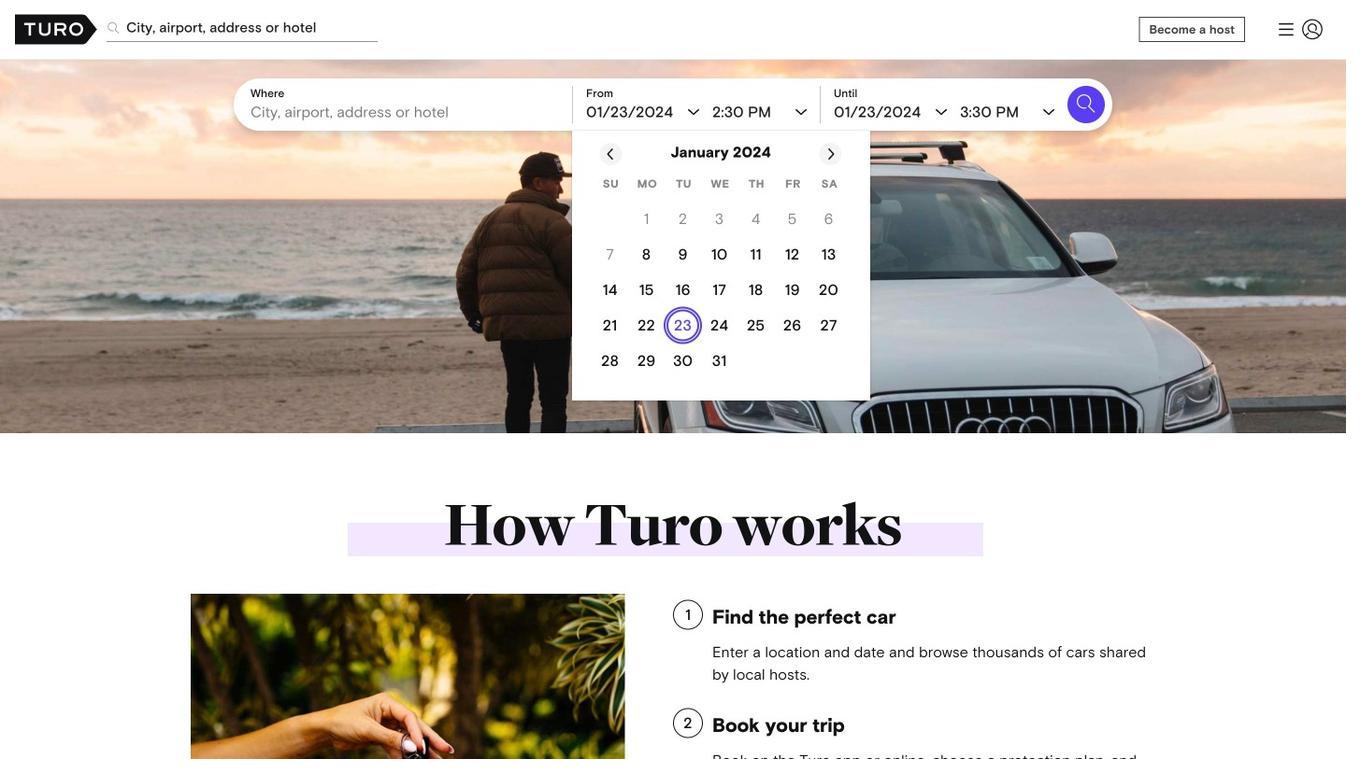 Task type: vqa. For each thing, say whether or not it's contained in the screenshot.
Calendar application
yes



Task type: describe. For each thing, give the bounding box(es) containing it.
move forward to switch to the next month image
[[823, 147, 838, 162]]

cookie consent banner dialog
[[15, 506, 314, 745]]



Task type: locate. For each thing, give the bounding box(es) containing it.
move backward to switch to the previous month image
[[603, 147, 618, 162]]

1 vertical spatial city, airport, address or hotel field
[[251, 101, 563, 123]]

None field
[[107, 0, 1128, 56], [251, 101, 563, 123], [107, 0, 1128, 56], [251, 101, 563, 123]]

turo image
[[15, 14, 97, 44]]

menu element
[[1268, 11, 1331, 48]]

City, airport, address or hotel field
[[107, 14, 378, 42], [251, 101, 563, 123]]

turo host handing keys to guest image
[[191, 595, 625, 760]]

calendar application
[[572, 131, 1346, 415]]

0 vertical spatial city, airport, address or hotel field
[[107, 14, 378, 42]]



